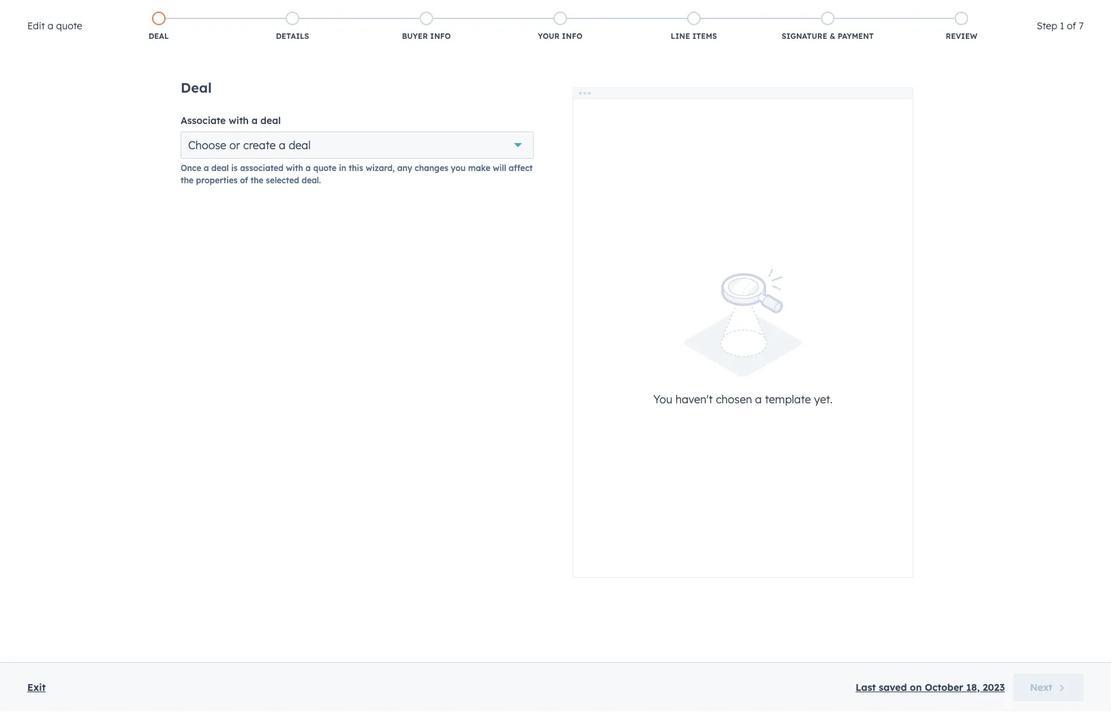 Task type: locate. For each thing, give the bounding box(es) containing it.
quote
[[572, 231, 601, 241]]

a right the chosen
[[756, 393, 762, 406]]

set
[[47, 130, 65, 144], [529, 133, 541, 143]]

any right from
[[376, 130, 397, 144]]

with up or
[[229, 115, 249, 127]]

payments inside set up payments link
[[556, 133, 594, 143]]

step
[[1037, 20, 1058, 32]]

items
[[693, 31, 718, 41]]

1 vertical spatial with
[[286, 163, 303, 173]]

deal up the within
[[261, 115, 281, 127]]

will
[[493, 163, 507, 173]]

1 vertical spatial of
[[240, 175, 248, 185]]

marketplaces image
[[881, 6, 893, 18]]

any
[[376, 130, 397, 144], [397, 163, 413, 173]]

0 horizontal spatial payments
[[86, 130, 141, 144]]

2 horizontal spatial payments
[[556, 133, 594, 143]]

2 column header from the left
[[295, 221, 425, 251]]

choose or create a deal button
[[181, 132, 534, 159]]

banner inside page section element
[[33, 72, 1079, 94]]

of inside once a deal is associated with a quote in this wizard, any changes you make will affect the properties of the selected deal.
[[240, 175, 248, 185]]

you inside once a deal is associated with a quote in this wizard, any changes you make will affect the properties of the selected deal.
[[451, 163, 466, 173]]

step 1 of 7
[[1037, 20, 1085, 32]]

2 the from the left
[[251, 175, 264, 185]]

upgrade image
[[781, 6, 793, 18]]

2 info from the left
[[562, 31, 583, 41]]

0 vertical spatial quote
[[56, 20, 82, 32]]

list
[[92, 9, 1029, 44]]

up
[[68, 130, 82, 144], [543, 133, 553, 143]]

chosen
[[716, 393, 753, 406]]

1 horizontal spatial of
[[1068, 20, 1077, 32]]

info for your info
[[562, 31, 583, 41]]

deal up deal. at top left
[[289, 138, 311, 152]]

Search search field
[[33, 179, 194, 207]]

deal list item
[[92, 9, 226, 44]]

collect
[[159, 130, 195, 144]]

is
[[231, 163, 238, 173]]

2 vertical spatial deal
[[212, 163, 229, 173]]

a right 'create'
[[279, 138, 286, 152]]

1 horizontal spatial deal
[[261, 115, 281, 127]]

associate
[[181, 115, 226, 127]]

payments
[[86, 130, 141, 144], [199, 130, 253, 144], [556, 133, 594, 143]]

signature
[[782, 31, 828, 41]]

affect
[[509, 163, 533, 173]]

the down once
[[181, 175, 194, 185]]

up for set up payments to collect payments within hubspot from any quotes you create.
[[68, 130, 82, 144]]

1 vertical spatial any
[[397, 163, 413, 173]]

1 vertical spatial deal
[[181, 79, 212, 96]]

0 horizontal spatial set
[[47, 130, 65, 144]]

changes
[[415, 163, 449, 173]]

info right buyer
[[430, 31, 451, 41]]

notifications button
[[953, 0, 976, 22]]

1 horizontal spatial info
[[562, 31, 583, 41]]

2 horizontal spatial deal
[[289, 138, 311, 152]]

the
[[181, 175, 194, 185], [251, 175, 264, 185]]

set up payments link
[[517, 127, 618, 149]]

last saved on october 18, 2023 button
[[856, 680, 1006, 696]]

of
[[1068, 20, 1077, 32], [240, 175, 248, 185]]

1 info from the left
[[430, 31, 451, 41]]

set up payments to collect payments within hubspot from any quotes you create.
[[47, 130, 503, 144]]

with up the selected
[[286, 163, 303, 173]]

1 horizontal spatial set
[[529, 133, 541, 143]]

1 horizontal spatial the
[[251, 175, 264, 185]]

your info
[[538, 31, 583, 41]]

hubspot
[[295, 130, 343, 144]]

0 horizontal spatial up
[[68, 130, 82, 144]]

7
[[1080, 20, 1085, 32]]

0 horizontal spatial info
[[430, 31, 451, 41]]

upgrade menu
[[773, 0, 1095, 27]]

choose
[[188, 138, 227, 152]]

a
[[48, 20, 54, 32], [252, 115, 258, 127], [279, 138, 286, 152], [204, 163, 209, 173], [306, 163, 311, 173], [756, 393, 762, 406]]

1 vertical spatial deal
[[289, 138, 311, 152]]

banner
[[33, 72, 1079, 94]]

deal up "properties"
[[212, 163, 229, 173]]

calling icon button
[[846, 1, 869, 21]]

a up 'create'
[[252, 115, 258, 127]]

0 vertical spatial deal
[[149, 31, 169, 41]]

last saved on october 18, 2023
[[856, 682, 1006, 694]]

once a deal is associated with a quote in this wizard, any changes you make will affect the properties of the selected deal.
[[181, 163, 533, 185]]

today at 3:56 pm
[[703, 259, 780, 271]]

you right the quotes
[[441, 130, 462, 144]]

menu item
[[976, 0, 1095, 22]]

help button
[[901, 0, 924, 22]]

0 vertical spatial you
[[441, 130, 462, 144]]

column header
[[33, 221, 295, 251], [295, 221, 425, 251], [425, 221, 556, 251], [687, 221, 817, 251], [948, 221, 1078, 251]]

1 horizontal spatial with
[[286, 163, 303, 173]]

calling icon image
[[851, 7, 864, 19]]

deal inside main content
[[181, 79, 212, 96]]

1 horizontal spatial quote
[[313, 163, 337, 173]]

3 column header from the left
[[425, 221, 556, 251]]

deal inside list item
[[149, 31, 169, 41]]

deal main content
[[181, 79, 931, 611]]

in
[[339, 163, 347, 173]]

with
[[229, 115, 249, 127], [286, 163, 303, 173]]

set inside set up payments link
[[529, 133, 541, 143]]

of right 1
[[1068, 20, 1077, 32]]

you
[[441, 130, 462, 144], [451, 163, 466, 173]]

0 horizontal spatial deal
[[149, 31, 169, 41]]

quote
[[56, 20, 82, 32], [313, 163, 337, 173]]

0 vertical spatial of
[[1068, 20, 1077, 32]]

deal
[[261, 115, 281, 127], [289, 138, 311, 152], [212, 163, 229, 173]]

associate with a deal
[[181, 115, 281, 127]]

saved
[[879, 682, 908, 694]]

info right your at the top of the page
[[562, 31, 583, 41]]

0 horizontal spatial deal
[[212, 163, 229, 173]]

create.
[[466, 130, 503, 144]]

0 vertical spatial any
[[376, 130, 397, 144]]

list containing deal
[[92, 9, 1029, 44]]

0 horizontal spatial of
[[240, 175, 248, 185]]

you left make
[[451, 163, 466, 173]]

selected
[[266, 175, 299, 185]]

0 horizontal spatial the
[[181, 175, 194, 185]]

1 vertical spatial you
[[451, 163, 466, 173]]

deal
[[149, 31, 169, 41], [181, 79, 212, 96]]

0 horizontal spatial with
[[229, 115, 249, 127]]

up for set up payments
[[543, 133, 553, 143]]

deal inside once a deal is associated with a quote in this wizard, any changes you make will affect the properties of the selected deal.
[[212, 163, 229, 173]]

quotes
[[401, 130, 438, 144]]

any right wizard,
[[397, 163, 413, 173]]

1 vertical spatial quote
[[313, 163, 337, 173]]

you inside page section element
[[441, 130, 462, 144]]

info
[[430, 31, 451, 41], [562, 31, 583, 41]]

of up all
[[240, 175, 248, 185]]

quote right edit
[[56, 20, 82, 32]]

1 horizontal spatial up
[[543, 133, 553, 143]]

pm
[[766, 259, 780, 271]]

quote left in
[[313, 163, 337, 173]]

your info list item
[[494, 9, 627, 44]]

1 horizontal spatial deal
[[181, 79, 212, 96]]

line
[[671, 31, 691, 41]]

the down associated at top
[[251, 175, 264, 185]]

payments for set up payments
[[556, 133, 594, 143]]



Task type: vqa. For each thing, say whether or not it's contained in the screenshot.
Hide
no



Task type: describe. For each thing, give the bounding box(es) containing it.
2023
[[983, 682, 1006, 694]]

at
[[733, 259, 742, 271]]

any inside page section element
[[376, 130, 397, 144]]

all button
[[241, 183, 263, 203]]

within
[[257, 130, 291, 144]]

from
[[346, 130, 373, 144]]

signature & payment
[[782, 31, 874, 41]]

create
[[243, 138, 276, 152]]

0 horizontal spatial quote
[[56, 20, 82, 32]]

line items list item
[[627, 9, 761, 44]]

review list item
[[895, 9, 1029, 44]]

a inside popup button
[[279, 138, 286, 152]]

with inside once a deal is associated with a quote in this wizard, any changes you make will affect the properties of the selected deal.
[[286, 163, 303, 173]]

a right edit
[[48, 20, 54, 32]]

1 horizontal spatial payments
[[199, 130, 253, 144]]

payments for set up payments to collect payments within hubspot from any quotes you create.
[[86, 130, 141, 144]]

1 column header from the left
[[33, 221, 295, 251]]

menu item inside upgrade menu
[[976, 0, 1095, 22]]

details list item
[[226, 9, 360, 44]]

set for set up payments
[[529, 133, 541, 143]]

line items
[[671, 31, 718, 41]]

help image
[[907, 6, 919, 18]]

last
[[856, 682, 877, 694]]

upgrade
[[796, 6, 834, 18]]

settings image
[[933, 6, 945, 18]]

1 the from the left
[[181, 175, 194, 185]]

18,
[[967, 682, 980, 694]]

you haven't chosen a template yet.
[[654, 393, 833, 406]]

deal.
[[302, 175, 321, 185]]

make
[[468, 163, 491, 173]]

on
[[910, 682, 922, 694]]

associated
[[240, 163, 284, 173]]

wizard,
[[366, 163, 395, 173]]

notifications image
[[959, 6, 971, 18]]

quote inside once a deal is associated with a quote in this wizard, any changes you make will affect the properties of the selected deal.
[[313, 163, 337, 173]]

october
[[925, 682, 964, 694]]

buyer info
[[402, 31, 451, 41]]

exit button
[[27, 680, 46, 696]]

page section element
[[0, 59, 1112, 165]]

a up deal. at top left
[[306, 163, 311, 173]]

next
[[1031, 682, 1053, 694]]

a right once
[[204, 163, 209, 173]]

next button
[[1014, 675, 1085, 702]]

info for buyer info
[[430, 31, 451, 41]]

review
[[946, 31, 978, 41]]

properties
[[196, 175, 238, 185]]

Search HubSpot search field
[[920, 29, 1087, 52]]

to
[[144, 130, 155, 144]]

&
[[830, 31, 836, 41]]

template
[[765, 393, 812, 406]]

edit a quote
[[27, 20, 82, 32]]

your
[[538, 31, 560, 41]]

signature & payment list item
[[761, 9, 895, 44]]

owner
[[604, 231, 636, 241]]

4 column header from the left
[[687, 221, 817, 251]]

today
[[703, 259, 730, 271]]

set for set up payments to collect payments within hubspot from any quotes you create.
[[47, 130, 65, 144]]

marketplaces button
[[873, 0, 901, 22]]

choose or create a deal
[[188, 138, 311, 152]]

set up payments
[[529, 133, 594, 143]]

haven't
[[676, 393, 713, 406]]

or
[[230, 138, 240, 152]]

1
[[1061, 20, 1065, 32]]

buyer
[[402, 31, 428, 41]]

details
[[276, 31, 309, 41]]

any inside once a deal is associated with a quote in this wizard, any changes you make will affect the properties of the selected deal.
[[397, 163, 413, 173]]

0 vertical spatial deal
[[261, 115, 281, 127]]

buyer info list item
[[360, 9, 494, 44]]

you
[[654, 393, 673, 406]]

once
[[181, 163, 201, 173]]

edit
[[27, 20, 45, 32]]

settings link
[[924, 0, 953, 22]]

exit
[[27, 682, 46, 694]]

this
[[349, 163, 364, 173]]

0 vertical spatial with
[[229, 115, 249, 127]]

status:
[[202, 187, 233, 199]]

payment
[[838, 31, 874, 41]]

deal inside popup button
[[289, 138, 311, 152]]

3:56
[[745, 259, 763, 271]]

5 column header from the left
[[948, 221, 1078, 251]]

quote owner
[[572, 231, 636, 241]]

all
[[241, 187, 253, 199]]

yet.
[[815, 393, 833, 406]]



